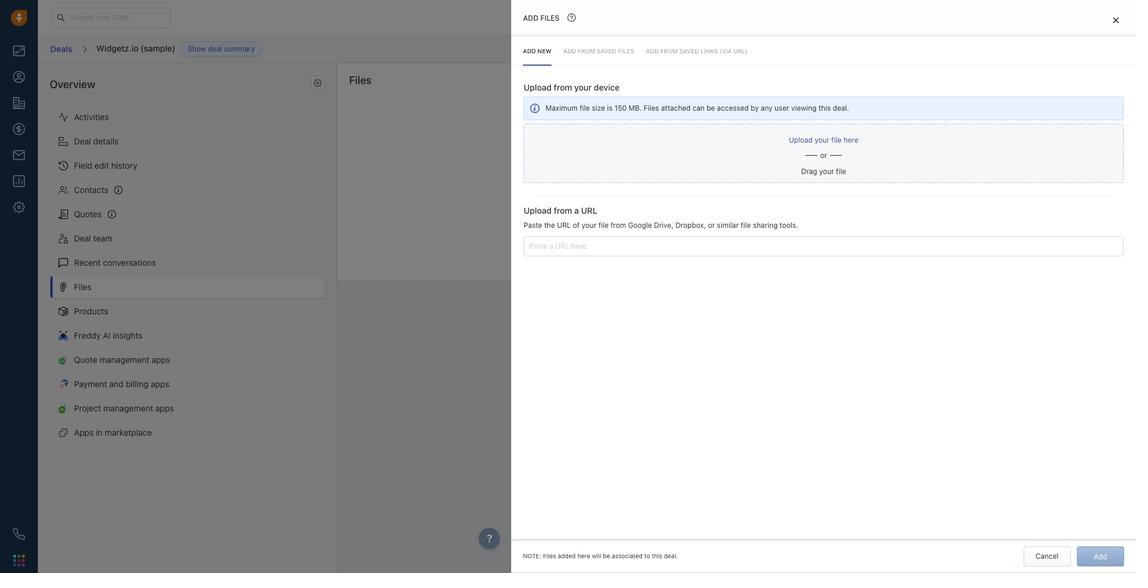 Task type: vqa. For each thing, say whether or not it's contained in the screenshot.
Send button
no



Task type: locate. For each thing, give the bounding box(es) containing it.
1 horizontal spatial saved
[[680, 47, 699, 54]]

0 horizontal spatial from
[[578, 47, 595, 54]]

can
[[693, 104, 705, 113]]

1 saved from the left
[[597, 47, 617, 54]]

0 horizontal spatial here
[[578, 552, 590, 559]]

from left a
[[554, 205, 572, 215]]

1 horizontal spatial deal.
[[833, 104, 849, 113]]

from for add from saved links (via url)
[[661, 47, 678, 54]]

0 horizontal spatial be
[[603, 552, 610, 559]]

1 vertical spatial management
[[103, 403, 153, 413]]

1 vertical spatial or
[[708, 221, 715, 230]]

add
[[720, 230, 733, 239]]

0 vertical spatial upload
[[524, 82, 552, 92]]

1 vertical spatial deal.
[[664, 552, 678, 559]]

management for quote
[[100, 355, 149, 365]]

1 horizontal spatial url
[[581, 205, 598, 215]]

your right of
[[582, 221, 597, 230]]

and
[[109, 379, 124, 389]]

drag your file
[[801, 167, 847, 176]]

here up "drag your file"
[[844, 136, 859, 144]]

0 vertical spatial here
[[844, 136, 859, 144]]

2 vertical spatial apps
[[155, 403, 174, 413]]

0 vertical spatial management
[[100, 355, 149, 365]]

upload for upload from your device
[[524, 82, 552, 92]]

file right add
[[735, 230, 745, 239]]

url left of
[[557, 221, 571, 230]]

1 vertical spatial this
[[652, 552, 663, 559]]

upload up paste at top left
[[524, 205, 552, 215]]

saved up device
[[597, 47, 617, 54]]

management
[[100, 355, 149, 365], [103, 403, 153, 413]]

upload down viewing
[[789, 136, 813, 144]]

here for file
[[844, 136, 859, 144]]

upload
[[524, 82, 552, 92], [789, 136, 813, 144], [524, 205, 552, 215]]

file
[[580, 104, 590, 113], [832, 136, 842, 144], [836, 167, 847, 176], [599, 221, 609, 230], [741, 221, 751, 230], [735, 230, 745, 239]]

dialog
[[511, 0, 1137, 573]]

viewing
[[792, 104, 817, 113]]

attached
[[661, 104, 691, 113]]

add
[[523, 14, 539, 22], [523, 47, 536, 54], [564, 47, 576, 54], [646, 47, 659, 54]]

email button
[[707, 39, 750, 59]]

of
[[573, 221, 580, 230]]

from for your
[[554, 82, 572, 92]]

files
[[349, 74, 372, 86], [644, 104, 659, 113], [74, 282, 92, 292], [543, 552, 556, 559]]

tab list containing add new
[[511, 36, 1137, 66]]

tab panel
[[511, 0, 1137, 573]]

apps in marketplace
[[74, 428, 152, 438]]

billing
[[126, 379, 149, 389]]

or down upload your file here button
[[821, 151, 827, 160]]

deal.
[[833, 104, 849, 113], [664, 552, 678, 559]]

or
[[821, 151, 827, 160], [708, 221, 715, 230]]

url)
[[734, 47, 748, 54]]

url
[[581, 205, 598, 215], [557, 221, 571, 230]]

to
[[645, 552, 650, 559]]

activities
[[74, 112, 109, 122]]

0 horizontal spatial this
[[652, 552, 663, 559]]

deal. right to
[[664, 552, 678, 559]]

deals link
[[50, 40, 73, 58]]

0 vertical spatial deal
[[74, 136, 91, 146]]

2 saved from the left
[[680, 47, 699, 54]]

from down question circled image
[[578, 47, 595, 54]]

1 vertical spatial upload
[[789, 136, 813, 144]]

1 horizontal spatial here
[[844, 136, 859, 144]]

file up "drag your file"
[[832, 136, 842, 144]]

0 vertical spatial from
[[554, 82, 572, 92]]

1 horizontal spatial this
[[819, 104, 831, 113]]

0 vertical spatial deal.
[[833, 104, 849, 113]]

your
[[575, 82, 592, 92], [815, 136, 830, 144], [820, 167, 834, 176], [582, 221, 597, 230]]

field edit history
[[74, 161, 137, 171]]

add inside 'add new' link
[[523, 47, 536, 54]]

1 horizontal spatial from
[[661, 47, 678, 54]]

be right will
[[603, 552, 610, 559]]

apps
[[152, 355, 170, 365], [151, 379, 169, 389], [155, 403, 174, 413]]

widgetz.io
[[96, 43, 139, 53]]

payment
[[74, 379, 107, 389]]

team
[[93, 233, 112, 243]]

add from saved links (via url) link
[[646, 36, 748, 66]]

add for add from saved links (via url)
[[646, 47, 659, 54]]

0 horizontal spatial or
[[708, 221, 715, 230]]

this
[[819, 104, 831, 113], [652, 552, 663, 559]]

files up device
[[618, 47, 634, 54]]

your inside upload from a url paste the url of your file from google drive, dropbox, or similar file sharing tools.
[[582, 221, 597, 230]]

upload inside button
[[789, 136, 813, 144]]

upload from your device
[[524, 82, 620, 92]]

file left size
[[580, 104, 590, 113]]

or left similar
[[708, 221, 715, 230]]

files left question circled image
[[541, 14, 560, 22]]

150
[[615, 104, 627, 113]]

project management apps
[[74, 403, 174, 413]]

0 horizontal spatial files
[[541, 14, 560, 22]]

add from saved files
[[564, 47, 634, 54]]

apps down the "payment and billing apps"
[[155, 403, 174, 413]]

0 vertical spatial this
[[819, 104, 831, 113]]

deal left team
[[74, 233, 91, 243]]

tab list
[[511, 36, 1137, 66]]

add left new
[[523, 47, 536, 54]]

1 vertical spatial deal
[[74, 233, 91, 243]]

add right new
[[564, 47, 576, 54]]

apps up the "payment and billing apps"
[[152, 355, 170, 365]]

0 vertical spatial files
[[541, 14, 560, 22]]

this right to
[[652, 552, 663, 559]]

1 horizontal spatial files
[[618, 47, 634, 54]]

2 from from the left
[[661, 47, 678, 54]]

(via
[[720, 47, 732, 54]]

1 vertical spatial be
[[603, 552, 610, 559]]

2 vertical spatial upload
[[524, 205, 552, 215]]

from left google on the right top of page
[[611, 221, 626, 230]]

apps right billing
[[151, 379, 169, 389]]

1 vertical spatial here
[[578, 552, 590, 559]]

quotes
[[74, 209, 102, 219]]

the
[[544, 221, 555, 230]]

upload for upload your file here
[[789, 136, 813, 144]]

from
[[554, 82, 572, 92], [554, 205, 572, 215], [611, 221, 626, 230]]

your up "drag your file"
[[815, 136, 830, 144]]

2 deal from the top
[[74, 233, 91, 243]]

0 vertical spatial be
[[707, 104, 715, 113]]

deal
[[208, 44, 222, 53]]

a
[[575, 205, 579, 215]]

Search your CRM... text field
[[52, 7, 170, 28]]

management up marketplace
[[103, 403, 153, 413]]

from left links
[[661, 47, 678, 54]]

be
[[707, 104, 715, 113], [603, 552, 610, 559]]

0 horizontal spatial saved
[[597, 47, 617, 54]]

1 deal from the top
[[74, 136, 91, 146]]

from up the maximum
[[554, 82, 572, 92]]

add file button
[[709, 225, 756, 245]]

add inside add from saved files link
[[564, 47, 576, 54]]

file right drag
[[836, 167, 847, 176]]

1 from from the left
[[578, 47, 595, 54]]

deal. up upload your file here
[[833, 104, 849, 113]]

here inside button
[[844, 136, 859, 144]]

1 vertical spatial files
[[618, 47, 634, 54]]

edit
[[95, 161, 109, 171]]

0 horizontal spatial url
[[557, 221, 571, 230]]

field
[[74, 161, 92, 171]]

add right add from saved files
[[646, 47, 659, 54]]

phone element
[[7, 522, 31, 546]]

file right of
[[599, 221, 609, 230]]

upload up info circled image
[[524, 82, 552, 92]]

new
[[538, 47, 552, 54]]

1 horizontal spatial be
[[707, 104, 715, 113]]

add inside add from saved links (via url) link
[[646, 47, 659, 54]]

similar
[[717, 221, 739, 230]]

add up add new
[[523, 14, 539, 22]]

1 horizontal spatial or
[[821, 151, 827, 160]]

here for added
[[578, 552, 590, 559]]

conversations
[[103, 258, 156, 268]]

mb.
[[629, 104, 642, 113]]

deal
[[74, 136, 91, 146], [74, 233, 91, 243]]

maximum file size is 150 mb. files attached can be accessed by any user viewing this deal.
[[546, 104, 849, 113]]

be right can on the right top of the page
[[707, 104, 715, 113]]

dropbox,
[[676, 221, 706, 230]]

drag
[[801, 167, 818, 176]]

1 vertical spatial apps
[[151, 379, 169, 389]]

deal for deal team
[[74, 233, 91, 243]]

url right a
[[581, 205, 598, 215]]

here left will
[[578, 552, 590, 559]]

this right viewing
[[819, 104, 831, 113]]

0 vertical spatial apps
[[152, 355, 170, 365]]

deal left 'details' at the left of the page
[[74, 136, 91, 146]]

here
[[844, 136, 859, 144], [578, 552, 590, 559]]

saved left links
[[680, 47, 699, 54]]

2 vertical spatial from
[[611, 221, 626, 230]]

1 vertical spatial from
[[554, 205, 572, 215]]

is
[[607, 104, 613, 113]]

from
[[578, 47, 595, 54], [661, 47, 678, 54]]

management up the "payment and billing apps"
[[100, 355, 149, 365]]

from for add from saved files
[[578, 47, 595, 54]]



Task type: describe. For each thing, give the bounding box(es) containing it.
add for add from saved files
[[564, 47, 576, 54]]

tools.
[[780, 221, 799, 230]]

from for a
[[554, 205, 572, 215]]

apps for project management apps
[[155, 403, 174, 413]]

paste
[[524, 221, 542, 230]]

recent conversations
[[74, 258, 156, 268]]

your left device
[[575, 82, 592, 92]]

0 horizontal spatial deal.
[[664, 552, 678, 559]]

apps
[[74, 428, 94, 438]]

any
[[761, 104, 773, 113]]

close image
[[1113, 17, 1119, 24]]

added
[[558, 552, 576, 559]]

files left added
[[543, 552, 556, 559]]

mng settings image
[[314, 79, 322, 87]]

email
[[725, 44, 743, 53]]

Paste a URL here text field
[[524, 236, 1124, 256]]

drive,
[[654, 221, 674, 230]]

deal team
[[74, 233, 112, 243]]

products
[[74, 306, 108, 316]]

payment and billing apps
[[74, 379, 169, 389]]

0 vertical spatial url
[[581, 205, 598, 215]]

project
[[74, 403, 101, 413]]

your right drag
[[820, 167, 834, 176]]

upload your file here button
[[789, 130, 859, 150]]

accessed
[[717, 104, 749, 113]]

add file
[[720, 230, 745, 239]]

add files
[[523, 14, 560, 22]]

upload inside upload from a url paste the url of your file from google drive, dropbox, or similar file sharing tools.
[[524, 205, 552, 215]]

contacts
[[74, 185, 109, 195]]

phone image
[[13, 528, 25, 540]]

files right mb.
[[644, 104, 659, 113]]

1 vertical spatial url
[[557, 221, 571, 230]]

add new
[[523, 47, 552, 54]]

sharing
[[753, 221, 778, 230]]

freddy ai insights
[[74, 331, 143, 341]]

device
[[594, 82, 620, 92]]

file up add file
[[741, 221, 751, 230]]

add for add files
[[523, 14, 539, 22]]

by
[[751, 104, 759, 113]]

summary
[[224, 44, 255, 53]]

user
[[775, 104, 790, 113]]

widgetz.io (sample)
[[96, 43, 175, 53]]

apps for quote management apps
[[152, 355, 170, 365]]

maximum
[[546, 104, 578, 113]]

show
[[188, 44, 206, 53]]

deals
[[50, 44, 72, 54]]

tab panel containing upload from your device
[[511, 0, 1137, 573]]

(sample)
[[141, 43, 175, 53]]

add from saved files link
[[564, 36, 634, 66]]

add from saved links (via url)
[[646, 47, 748, 54]]

info circled image
[[530, 103, 540, 114]]

note:
[[523, 552, 541, 559]]

cancel
[[1036, 552, 1059, 561]]

will
[[592, 552, 602, 559]]

your inside button
[[815, 136, 830, 144]]

cancel button
[[1024, 546, 1071, 567]]

google
[[628, 221, 652, 230]]

details
[[93, 136, 119, 146]]

quote management apps
[[74, 355, 170, 365]]

management for project
[[103, 403, 153, 413]]

show deal summary
[[188, 44, 255, 53]]

size
[[592, 104, 605, 113]]

saved for files
[[597, 47, 617, 54]]

freddy
[[74, 331, 101, 341]]

deal details
[[74, 136, 119, 146]]

ai
[[103, 331, 111, 341]]

overview
[[50, 78, 95, 91]]

files right mng settings image
[[349, 74, 372, 86]]

files down recent
[[74, 282, 92, 292]]

associated
[[612, 552, 643, 559]]

0 vertical spatial or
[[821, 151, 827, 160]]

upload from a url paste the url of your file from google drive, dropbox, or similar file sharing tools.
[[524, 205, 799, 230]]

freshworks switcher image
[[13, 555, 25, 566]]

upload your file here
[[789, 136, 859, 144]]

or inside upload from a url paste the url of your file from google drive, dropbox, or similar file sharing tools.
[[708, 221, 715, 230]]

add for add new
[[523, 47, 536, 54]]

question circled image
[[565, 9, 579, 25]]

insights
[[113, 331, 143, 341]]

quote
[[74, 355, 97, 365]]

in
[[96, 428, 103, 438]]

deal for deal details
[[74, 136, 91, 146]]

note: files added here will be associated to this deal.
[[523, 552, 678, 559]]

links
[[701, 47, 718, 54]]

add new link
[[523, 36, 552, 66]]

marketplace
[[105, 428, 152, 438]]

recent
[[74, 258, 101, 268]]

dialog containing upload from your device
[[511, 0, 1137, 573]]

saved for links
[[680, 47, 699, 54]]

history
[[111, 161, 137, 171]]



